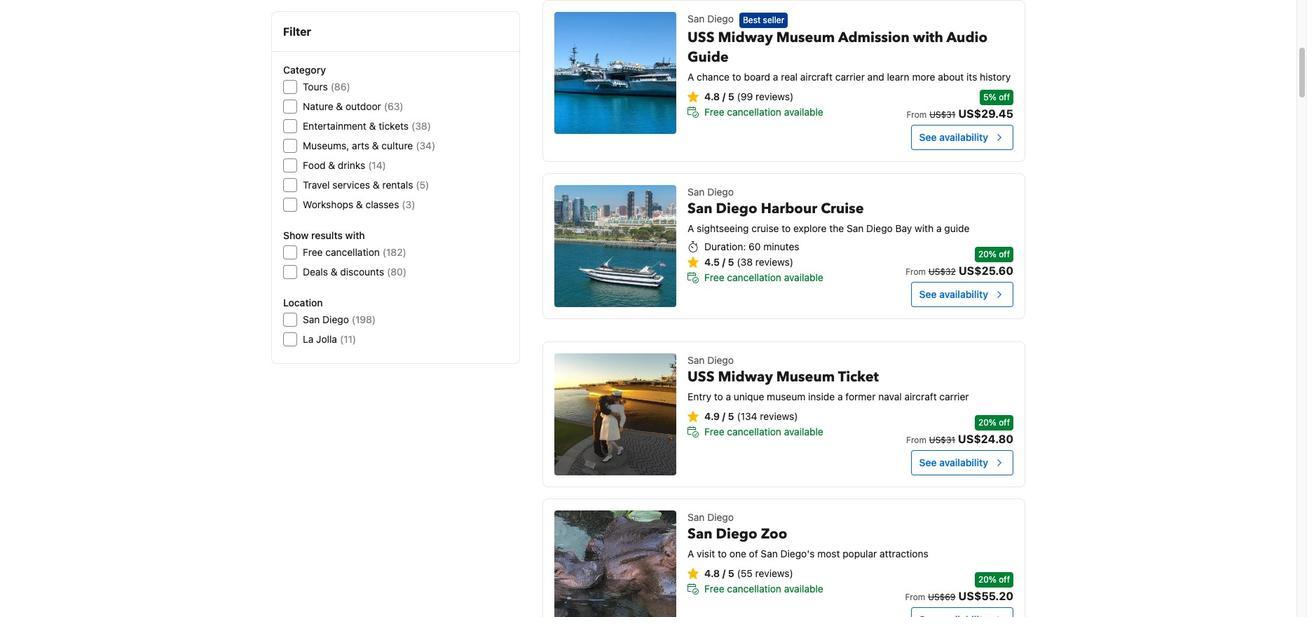 Task type: vqa. For each thing, say whether or not it's contained in the screenshot.
'How do I pay?' dropdown button
no



Task type: describe. For each thing, give the bounding box(es) containing it.
ticket
[[838, 367, 879, 386]]

la
[[303, 333, 314, 345]]

to inside san diego san diego zoo a visit to one of san diego's most popular attractions
[[718, 547, 727, 559]]

best seller
[[743, 14, 785, 25]]

services
[[333, 179, 370, 191]]

and
[[868, 71, 885, 82]]

20% for uss midway museum ticket
[[979, 417, 997, 427]]

availability for uss midway museum admission with audio guide
[[940, 131, 989, 143]]

4.8 for visit
[[705, 567, 720, 579]]

(55
[[737, 567, 753, 579]]

real
[[781, 71, 798, 82]]

4.8 / 5 (99 reviews)
[[705, 90, 794, 102]]

reviews) down minutes
[[756, 256, 794, 268]]

culture
[[382, 140, 413, 151]]

2 / from the top
[[723, 256, 726, 268]]

harbour
[[761, 199, 818, 218]]

reviews) for admission
[[756, 90, 794, 102]]

bay
[[896, 222, 912, 234]]

(34)
[[416, 140, 436, 151]]

category
[[283, 64, 326, 76]]

5%
[[984, 92, 997, 102]]

& right arts
[[372, 140, 379, 151]]

inside
[[809, 390, 835, 402]]

availability for uss midway museum ticket
[[940, 456, 989, 468]]

a inside uss midway museum admission with audio guide a chance to board a real aircraft carrier and learn more about its history
[[688, 71, 694, 82]]

audio
[[947, 28, 988, 47]]

a inside san diego san diego harbour cruise a sightseeing cruise to explore the san diego bay with a guide
[[937, 222, 942, 234]]

results
[[311, 229, 343, 241]]

to inside uss midway museum admission with audio guide a chance to board a real aircraft carrier and learn more about its history
[[733, 71, 742, 82]]

4.5 / 5 (38 reviews)
[[705, 256, 794, 268]]

deals
[[303, 266, 328, 278]]

deals & discounts (80)
[[303, 266, 407, 278]]

see for ticket
[[920, 456, 937, 468]]

filter
[[283, 25, 311, 38]]

sightseeing
[[697, 222, 749, 234]]

history
[[980, 71, 1011, 82]]

us$31 for uss midway museum admission with audio guide
[[930, 109, 956, 120]]

2 5 from the top
[[728, 256, 734, 268]]

show results with
[[283, 229, 365, 241]]

show
[[283, 229, 309, 241]]

museum
[[767, 390, 806, 402]]

(182)
[[383, 246, 406, 258]]

workshops
[[303, 198, 353, 210]]

minutes
[[764, 240, 800, 252]]

& for outdoor
[[336, 100, 343, 112]]

visit
[[697, 547, 715, 559]]

diego's
[[781, 547, 815, 559]]

nature
[[303, 100, 333, 112]]

tours
[[303, 81, 328, 93]]

food & drinks (14)
[[303, 159, 386, 171]]

20% off from us$69 us$55.20
[[905, 574, 1014, 602]]

to inside san diego san diego harbour cruise a sightseeing cruise to explore the san diego bay with a guide
[[782, 222, 791, 234]]

see availability for uss midway museum admission with audio guide
[[920, 131, 989, 143]]

(11)
[[340, 333, 356, 345]]

duration:
[[705, 240, 746, 252]]

reviews) for diego
[[756, 567, 794, 579]]

entertainment
[[303, 120, 367, 132]]

& for discounts
[[331, 266, 338, 278]]

(134
[[737, 410, 758, 422]]

classes
[[366, 198, 399, 210]]

20% for san diego zoo
[[979, 574, 997, 585]]

museum inside uss midway museum admission with audio guide a chance to board a real aircraft carrier and learn more about its history
[[777, 28, 835, 47]]

museum inside san diego uss midway museum ticket entry to a unique museum inside a former naval aircraft carrier
[[777, 367, 835, 386]]

(5)
[[416, 179, 429, 191]]

a inside san diego san diego zoo a visit to one of san diego's most popular attractions
[[688, 547, 694, 559]]

entry
[[688, 390, 712, 402]]

(80)
[[387, 266, 407, 278]]

rentals
[[382, 179, 413, 191]]

see for cruise
[[920, 288, 937, 300]]

midway inside san diego uss midway museum ticket entry to a unique museum inside a former naval aircraft carrier
[[718, 367, 773, 386]]

/ for uss midway museum ticket
[[723, 410, 726, 422]]

carrier inside uss midway museum admission with audio guide a chance to board a real aircraft carrier and learn more about its history
[[836, 71, 865, 82]]

aircraft inside uss midway museum admission with audio guide a chance to board a real aircraft carrier and learn more about its history
[[801, 71, 833, 82]]

nature & outdoor (63)
[[303, 100, 404, 112]]

museums, arts & culture (34)
[[303, 140, 436, 151]]

60
[[749, 240, 761, 252]]

free for uss midway museum admission with audio guide
[[705, 106, 725, 118]]

4.8 for guide
[[705, 90, 720, 102]]

off for san diego zoo
[[999, 574, 1010, 585]]

board
[[744, 71, 771, 82]]

cruise
[[752, 222, 779, 234]]

4.5
[[705, 256, 720, 268]]

guide
[[688, 47, 729, 66]]

uss inside san diego uss midway museum ticket entry to a unique museum inside a former naval aircraft carrier
[[688, 367, 715, 386]]

its
[[967, 71, 978, 82]]

us$31 for uss midway museum ticket
[[930, 434, 956, 445]]

guide
[[945, 222, 970, 234]]

tours (86)
[[303, 81, 350, 93]]

attractions
[[880, 547, 929, 559]]

more
[[913, 71, 936, 82]]

travel
[[303, 179, 330, 191]]

admission
[[839, 28, 910, 47]]

with up 'free cancellation (182)'
[[345, 229, 365, 241]]

with inside san diego san diego harbour cruise a sightseeing cruise to explore the san diego bay with a guide
[[915, 222, 934, 234]]

us$55.20
[[959, 589, 1014, 602]]

(38
[[737, 256, 753, 268]]

available for midway
[[784, 425, 824, 437]]

about
[[938, 71, 964, 82]]

from for uss midway museum admission with audio guide
[[907, 109, 927, 120]]

food
[[303, 159, 326, 171]]

/ for uss midway museum admission with audio guide
[[723, 90, 726, 102]]

off for san diego harbour cruise
[[999, 249, 1010, 259]]

aircraft inside san diego uss midway museum ticket entry to a unique museum inside a former naval aircraft carrier
[[905, 390, 937, 402]]



Task type: locate. For each thing, give the bounding box(es) containing it.
0 horizontal spatial carrier
[[836, 71, 865, 82]]

from inside 20% off from us$69 us$55.20
[[905, 592, 926, 602]]

1 off from the top
[[999, 92, 1010, 102]]

off for uss midway museum admission with audio guide
[[999, 92, 1010, 102]]

2 free cancellation available from the top
[[705, 271, 824, 283]]

20% off from us$31 us$24.80
[[907, 417, 1014, 445]]

3 see from the top
[[920, 456, 937, 468]]

us$69
[[928, 592, 956, 602]]

with left "audio"
[[913, 28, 944, 47]]

0 horizontal spatial aircraft
[[801, 71, 833, 82]]

see down '20% off from us$31 us$24.80'
[[920, 456, 937, 468]]

/ right 4.9 at the right of the page
[[723, 410, 726, 422]]

uss down the san diego
[[688, 28, 715, 47]]

1 availability from the top
[[940, 131, 989, 143]]

availability
[[940, 131, 989, 143], [940, 288, 989, 300], [940, 456, 989, 468]]

from for uss midway museum ticket
[[907, 434, 927, 445]]

& for drinks
[[328, 159, 335, 171]]

us$32
[[929, 266, 956, 277]]

uss midway museum admission with audio guide image
[[555, 12, 677, 134]]

free cancellation available down 4.8 / 5 (55 reviews)
[[705, 582, 824, 594]]

cancellation down 4.9 / 5 (134 reviews)
[[727, 425, 782, 437]]

aircraft right naval at the bottom of the page
[[905, 390, 937, 402]]

0 vertical spatial carrier
[[836, 71, 865, 82]]

available
[[784, 106, 824, 118], [784, 271, 824, 283], [784, 425, 824, 437], [784, 582, 824, 594]]

5% off from us$31 us$29.45
[[907, 92, 1014, 120]]

4 5 from the top
[[728, 567, 735, 579]]

availability down 5% off from us$31 us$29.45
[[940, 131, 989, 143]]

free down "visit"
[[705, 582, 725, 594]]

san diego san diego zoo a visit to one of san diego's most popular attractions
[[688, 511, 929, 559]]

1 5 from the top
[[728, 90, 735, 102]]

location
[[283, 297, 323, 309]]

carrier left and
[[836, 71, 865, 82]]

1 vertical spatial a
[[688, 222, 694, 234]]

1 vertical spatial aircraft
[[905, 390, 937, 402]]

a
[[688, 71, 694, 82], [688, 222, 694, 234], [688, 547, 694, 559]]

free down 4.9 at the right of the page
[[705, 425, 725, 437]]

availability down us$32
[[940, 288, 989, 300]]

midway up unique
[[718, 367, 773, 386]]

1 vertical spatial midway
[[718, 367, 773, 386]]

1 vertical spatial uss
[[688, 367, 715, 386]]

entertainment & tickets (38)
[[303, 120, 431, 132]]

see for audio
[[920, 131, 937, 143]]

see availability down 5% off from us$31 us$29.45
[[920, 131, 989, 143]]

most
[[818, 547, 840, 559]]

3 off from the top
[[999, 417, 1010, 427]]

1 20% from the top
[[979, 249, 997, 259]]

3 availability from the top
[[940, 456, 989, 468]]

3 a from the top
[[688, 547, 694, 559]]

chance
[[697, 71, 730, 82]]

tickets
[[379, 120, 409, 132]]

explore
[[794, 222, 827, 234]]

0 vertical spatial availability
[[940, 131, 989, 143]]

2 vertical spatial 20%
[[979, 574, 997, 585]]

/ right the 4.5
[[723, 256, 726, 268]]

2 uss from the top
[[688, 367, 715, 386]]

cancellation down 4.8 / 5 (55 reviews)
[[727, 582, 782, 594]]

midway down best
[[718, 28, 773, 47]]

aircraft right the real
[[801, 71, 833, 82]]

san diego uss midway museum ticket entry to a unique museum inside a former naval aircraft carrier
[[688, 354, 969, 402]]

us$24.80
[[958, 432, 1014, 445]]

a left "visit"
[[688, 547, 694, 559]]

cancellation for san
[[727, 582, 782, 594]]

2 museum from the top
[[777, 367, 835, 386]]

from left the us$24.80
[[907, 434, 927, 445]]

5 left (134
[[728, 410, 734, 422]]

1 horizontal spatial aircraft
[[905, 390, 937, 402]]

off up "us$55.20" on the bottom right of page
[[999, 574, 1010, 585]]

1 / from the top
[[723, 90, 726, 102]]

san diego
[[688, 13, 734, 25]]

20% off from us$32 us$25.60
[[906, 249, 1014, 277]]

a right inside
[[838, 390, 843, 402]]

0 vertical spatial museum
[[777, 28, 835, 47]]

5 left (99
[[728, 90, 735, 102]]

2 20% from the top
[[979, 417, 997, 427]]

to
[[733, 71, 742, 82], [782, 222, 791, 234], [714, 390, 723, 402], [718, 547, 727, 559]]

& for classes
[[356, 198, 363, 210]]

see availability
[[920, 131, 989, 143], [920, 288, 989, 300], [920, 456, 989, 468]]

20% inside '20% off from us$31 us$24.80'
[[979, 417, 997, 427]]

1 vertical spatial see
[[920, 288, 937, 300]]

1 vertical spatial carrier
[[940, 390, 969, 402]]

uss up entry
[[688, 367, 715, 386]]

0 vertical spatial a
[[688, 71, 694, 82]]

off right 5% at the right of page
[[999, 92, 1010, 102]]

cancellation up deals & discounts (80)
[[326, 246, 380, 258]]

off inside '20% off from us$31 us$24.80'
[[999, 417, 1010, 427]]

san diego san diego harbour cruise a sightseeing cruise to explore the san diego bay with a guide
[[688, 186, 970, 234]]

former
[[846, 390, 876, 402]]

4.9
[[705, 410, 720, 422]]

/ left (99
[[723, 90, 726, 102]]

2 available from the top
[[784, 271, 824, 283]]

off inside 20% off from us$69 us$55.20
[[999, 574, 1010, 585]]

off for uss midway museum ticket
[[999, 417, 1010, 427]]

1 vertical spatial see availability
[[920, 288, 989, 300]]

(198)
[[352, 313, 376, 325]]

carrier
[[836, 71, 865, 82], [940, 390, 969, 402]]

see down us$32
[[920, 288, 937, 300]]

1 horizontal spatial carrier
[[940, 390, 969, 402]]

1 vertical spatial museum
[[777, 367, 835, 386]]

& right the food
[[328, 159, 335, 171]]

free cancellation available for san
[[705, 582, 824, 594]]

1 4.8 from the top
[[705, 90, 720, 102]]

20% up "us$55.20" on the bottom right of page
[[979, 574, 997, 585]]

cancellation down "4.8 / 5 (99 reviews)"
[[727, 106, 782, 118]]

available down the real
[[784, 106, 824, 118]]

unique
[[734, 390, 765, 402]]

free cancellation available
[[705, 106, 824, 118], [705, 271, 824, 283], [705, 425, 824, 437], [705, 582, 824, 594]]

available for admission
[[784, 106, 824, 118]]

1 museum from the top
[[777, 28, 835, 47]]

1 see from the top
[[920, 131, 937, 143]]

(3)
[[402, 198, 415, 210]]

2 vertical spatial see availability
[[920, 456, 989, 468]]

5 left (38
[[728, 256, 734, 268]]

san
[[688, 13, 705, 25], [688, 186, 705, 197], [688, 199, 713, 218], [847, 222, 864, 234], [303, 313, 320, 325], [688, 354, 705, 366], [688, 511, 705, 523], [688, 524, 713, 543], [761, 547, 778, 559]]

2 midway from the top
[[718, 367, 773, 386]]

free cancellation available down 4.5 / 5 (38 reviews)
[[705, 271, 824, 283]]

reviews) for midway
[[760, 410, 798, 422]]

us$25.60
[[959, 264, 1014, 277]]

& down travel services & rentals (5)
[[356, 198, 363, 210]]

aircraft
[[801, 71, 833, 82], [905, 390, 937, 402]]

see availability for uss midway museum ticket
[[920, 456, 989, 468]]

see
[[920, 131, 937, 143], [920, 288, 937, 300], [920, 456, 937, 468]]

free cancellation available down "4.8 / 5 (99 reviews)"
[[705, 106, 824, 118]]

0 vertical spatial 4.8
[[705, 90, 720, 102]]

2 availability from the top
[[940, 288, 989, 300]]

carrier up '20% off from us$31 us$24.80'
[[940, 390, 969, 402]]

duration: 60 minutes
[[705, 240, 800, 252]]

free up deals
[[303, 246, 323, 258]]

/
[[723, 90, 726, 102], [723, 256, 726, 268], [723, 410, 726, 422], [723, 567, 726, 579]]

from for san diego zoo
[[905, 592, 926, 602]]

5 for san
[[728, 567, 735, 579]]

cancellation down 4.5 / 5 (38 reviews)
[[727, 271, 782, 283]]

5 for uss
[[728, 410, 734, 422]]

available down museum
[[784, 425, 824, 437]]

available down diego's
[[784, 582, 824, 594]]

a inside san diego san diego harbour cruise a sightseeing cruise to explore the san diego bay with a guide
[[688, 222, 694, 234]]

off inside 20% off from us$32 us$25.60
[[999, 249, 1010, 259]]

(63)
[[384, 100, 404, 112]]

drinks
[[338, 159, 365, 171]]

la jolla (11)
[[303, 333, 356, 345]]

& for tickets
[[369, 120, 376, 132]]

(14)
[[368, 159, 386, 171]]

20% for san diego harbour cruise
[[979, 249, 997, 259]]

1 vertical spatial 4.8
[[705, 567, 720, 579]]

free for uss midway museum ticket
[[705, 425, 725, 437]]

20% inside 20% off from us$32 us$25.60
[[979, 249, 997, 259]]

4.9 / 5 (134 reviews)
[[705, 410, 798, 422]]

1 available from the top
[[784, 106, 824, 118]]

learn
[[887, 71, 910, 82]]

uss
[[688, 28, 715, 47], [688, 367, 715, 386]]

see availability for san diego harbour cruise
[[920, 288, 989, 300]]

a left chance on the right top
[[688, 71, 694, 82]]

us$29.45
[[959, 107, 1014, 120]]

1 vertical spatial us$31
[[930, 434, 956, 445]]

uss midway museum ticket image
[[555, 353, 677, 475]]

free cancellation (182)
[[303, 246, 406, 258]]

with right bay on the top of the page
[[915, 222, 934, 234]]

cancellation for uss
[[727, 425, 782, 437]]

& down (86)
[[336, 100, 343, 112]]

free cancellation available for uss
[[705, 425, 824, 437]]

free down chance on the right top
[[705, 106, 725, 118]]

uss midway museum admission with audio guide a chance to board a real aircraft carrier and learn more about its history
[[688, 28, 1011, 82]]

/ for san diego zoo
[[723, 567, 726, 579]]

diego inside san diego uss midway museum ticket entry to a unique museum inside a former naval aircraft carrier
[[708, 354, 734, 366]]

2 off from the top
[[999, 249, 1010, 259]]

from inside 5% off from us$31 us$29.45
[[907, 109, 927, 120]]

3 available from the top
[[784, 425, 824, 437]]

0 vertical spatial uss
[[688, 28, 715, 47]]

1 uss from the top
[[688, 28, 715, 47]]

cruise
[[821, 199, 864, 218]]

naval
[[879, 390, 902, 402]]

/ left (55
[[723, 567, 726, 579]]

a left unique
[[726, 390, 731, 402]]

discounts
[[340, 266, 384, 278]]

0 vertical spatial aircraft
[[801, 71, 833, 82]]

20% inside 20% off from us$69 us$55.20
[[979, 574, 997, 585]]

0 vertical spatial 20%
[[979, 249, 997, 259]]

4 free cancellation available from the top
[[705, 582, 824, 594]]

diego
[[708, 13, 734, 25], [708, 186, 734, 197], [716, 199, 758, 218], [867, 222, 893, 234], [323, 313, 349, 325], [708, 354, 734, 366], [708, 511, 734, 523], [716, 524, 758, 543]]

4 / from the top
[[723, 567, 726, 579]]

& down (14)
[[373, 179, 380, 191]]

a inside uss midway museum admission with audio guide a chance to board a real aircraft carrier and learn more about its history
[[773, 71, 779, 82]]

4.8 down chance on the right top
[[705, 90, 720, 102]]

2 4.8 from the top
[[705, 567, 720, 579]]

museums,
[[303, 140, 349, 151]]

cancellation
[[727, 106, 782, 118], [326, 246, 380, 258], [727, 271, 782, 283], [727, 425, 782, 437], [727, 582, 782, 594]]

3 5 from the top
[[728, 410, 734, 422]]

san diego harbour cruise image
[[555, 185, 677, 307]]

midway inside uss midway museum admission with audio guide a chance to board a real aircraft carrier and learn more about its history
[[718, 28, 773, 47]]

availability down '20% off from us$31 us$24.80'
[[940, 456, 989, 468]]

museum down 'seller'
[[777, 28, 835, 47]]

20% up us$25.60
[[979, 249, 997, 259]]

seller
[[763, 14, 785, 25]]

us$31 inside '20% off from us$31 us$24.80'
[[930, 434, 956, 445]]

1 vertical spatial availability
[[940, 288, 989, 300]]

see down 5% off from us$31 us$29.45
[[920, 131, 937, 143]]

3 / from the top
[[723, 410, 726, 422]]

reviews) down museum
[[760, 410, 798, 422]]

1 vertical spatial 20%
[[979, 417, 997, 427]]

san diego zoo image
[[555, 510, 677, 617]]

available for diego
[[784, 582, 824, 594]]

5 for museum
[[728, 90, 735, 102]]

2 see from the top
[[920, 288, 937, 300]]

& up 'museums, arts & culture (34)'
[[369, 120, 376, 132]]

4 off from the top
[[999, 574, 1010, 585]]

off up us$25.60
[[999, 249, 1010, 259]]

museum
[[777, 28, 835, 47], [777, 367, 835, 386]]

20% up the us$24.80
[[979, 417, 997, 427]]

availability for san diego harbour cruise
[[940, 288, 989, 300]]

available down minutes
[[784, 271, 824, 283]]

& right deals
[[331, 266, 338, 278]]

arts
[[352, 140, 370, 151]]

free for san diego zoo
[[705, 582, 725, 594]]

san inside san diego uss midway museum ticket entry to a unique museum inside a former naval aircraft carrier
[[688, 354, 705, 366]]

2 a from the top
[[688, 222, 694, 234]]

20%
[[979, 249, 997, 259], [979, 417, 997, 427], [979, 574, 997, 585]]

workshops & classes (3)
[[303, 198, 415, 210]]

2 vertical spatial see
[[920, 456, 937, 468]]

carrier inside san diego uss midway museum ticket entry to a unique museum inside a former naval aircraft carrier
[[940, 390, 969, 402]]

from left us$32
[[906, 266, 926, 277]]

one
[[730, 547, 747, 559]]

free cancellation available down 4.9 / 5 (134 reviews)
[[705, 425, 824, 437]]

jolla
[[316, 333, 337, 345]]

zoo
[[761, 524, 788, 543]]

2 vertical spatial availability
[[940, 456, 989, 468]]

3 see availability from the top
[[920, 456, 989, 468]]

see availability down us$32
[[920, 288, 989, 300]]

3 20% from the top
[[979, 574, 997, 585]]

us$31 inside 5% off from us$31 us$29.45
[[930, 109, 956, 120]]

cancellation for museum
[[727, 106, 782, 118]]

1 free cancellation available from the top
[[705, 106, 824, 118]]

with inside uss midway museum admission with audio guide a chance to board a real aircraft carrier and learn more about its history
[[913, 28, 944, 47]]

0 vertical spatial midway
[[718, 28, 773, 47]]

0 vertical spatial see
[[920, 131, 937, 143]]

2 see availability from the top
[[920, 288, 989, 300]]

1 see availability from the top
[[920, 131, 989, 143]]

the
[[830, 222, 844, 234]]

4 available from the top
[[784, 582, 824, 594]]

san diego (198)
[[303, 313, 376, 325]]

a left sightseeing at the top right of the page
[[688, 222, 694, 234]]

a left the real
[[773, 71, 779, 82]]

to right entry
[[714, 390, 723, 402]]

(86)
[[331, 81, 350, 93]]

3 free cancellation available from the top
[[705, 425, 824, 437]]

off up the us$24.80
[[999, 417, 1010, 427]]

from down more
[[907, 109, 927, 120]]

0 vertical spatial us$31
[[930, 109, 956, 120]]

from inside 20% off from us$32 us$25.60
[[906, 266, 926, 277]]

0 vertical spatial see availability
[[920, 131, 989, 143]]

to inside san diego uss midway museum ticket entry to a unique museum inside a former naval aircraft carrier
[[714, 390, 723, 402]]

reviews) down the real
[[756, 90, 794, 102]]

4.8 down "visit"
[[705, 567, 720, 579]]

2 vertical spatial a
[[688, 547, 694, 559]]

(38)
[[412, 120, 431, 132]]

4.8
[[705, 90, 720, 102], [705, 567, 720, 579]]

to left one
[[718, 547, 727, 559]]

see availability down '20% off from us$31 us$24.80'
[[920, 456, 989, 468]]

reviews) down 'of'
[[756, 567, 794, 579]]

free down the 4.5
[[705, 271, 725, 283]]

best
[[743, 14, 761, 25]]

of
[[749, 547, 758, 559]]

us$31 down the about
[[930, 109, 956, 120]]

outdoor
[[346, 100, 381, 112]]

free cancellation available for museum
[[705, 106, 824, 118]]

to up minutes
[[782, 222, 791, 234]]

1 midway from the top
[[718, 28, 773, 47]]

from inside '20% off from us$31 us$24.80'
[[907, 434, 927, 445]]

5 left (55
[[728, 567, 735, 579]]

from left the us$69
[[905, 592, 926, 602]]

from for san diego harbour cruise
[[906, 266, 926, 277]]

to left board
[[733, 71, 742, 82]]

off inside 5% off from us$31 us$29.45
[[999, 92, 1010, 102]]

museum up inside
[[777, 367, 835, 386]]

us$31 left the us$24.80
[[930, 434, 956, 445]]

travel services & rentals (5)
[[303, 179, 429, 191]]

a left the guide
[[937, 222, 942, 234]]

uss inside uss midway museum admission with audio guide a chance to board a real aircraft carrier and learn more about its history
[[688, 28, 715, 47]]

1 a from the top
[[688, 71, 694, 82]]



